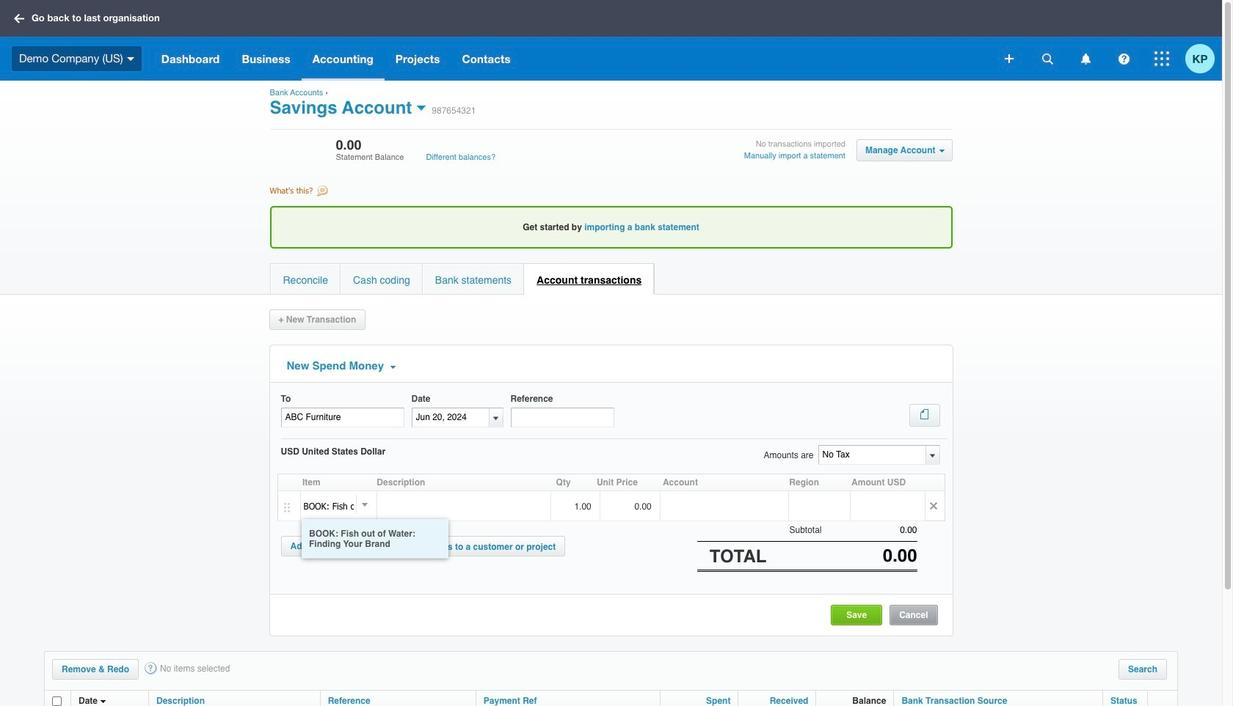 Task type: describe. For each thing, give the bounding box(es) containing it.
delete line item image
[[930, 502, 940, 511]]



Task type: locate. For each thing, give the bounding box(es) containing it.
0 horizontal spatial svg image
[[14, 14, 24, 23]]

banner
[[0, 0, 1222, 81]]

None text field
[[510, 408, 614, 428], [301, 491, 356, 519], [510, 408, 614, 428], [301, 491, 356, 519]]

svg image
[[14, 14, 24, 23], [1118, 53, 1129, 64], [1005, 54, 1014, 63]]

None text field
[[281, 408, 404, 428], [412, 409, 489, 427], [819, 446, 926, 464], [819, 525, 917, 536], [721, 546, 917, 566], [281, 408, 404, 428], [412, 409, 489, 427], [819, 446, 926, 464], [819, 525, 917, 536], [721, 546, 917, 566]]

None checkbox
[[52, 697, 62, 707]]

svg image
[[1155, 51, 1169, 66], [1042, 53, 1053, 64], [1081, 53, 1090, 64], [127, 57, 134, 61]]

2 horizontal spatial svg image
[[1118, 53, 1129, 64]]

1 horizontal spatial svg image
[[1005, 54, 1014, 63]]



Task type: vqa. For each thing, say whether or not it's contained in the screenshot.
option
yes



